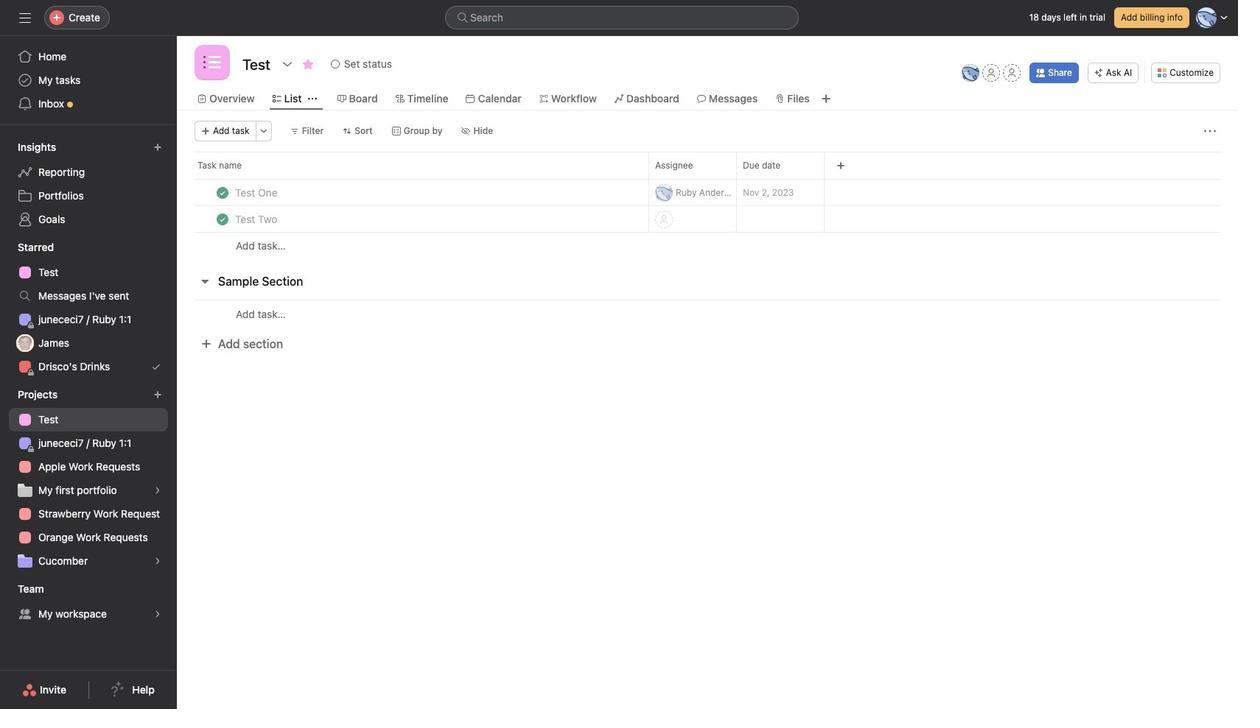 Task type: vqa. For each thing, say whether or not it's contained in the screenshot.
What's in my trial?
no



Task type: describe. For each thing, give the bounding box(es) containing it.
completed image
[[214, 210, 231, 228]]

starred element
[[0, 234, 177, 382]]

test two cell
[[177, 206, 649, 233]]

add tab image
[[820, 93, 832, 105]]

projects element
[[0, 382, 177, 576]]

completed checkbox for task name text box
[[214, 210, 231, 228]]

header untitled section tree grid
[[177, 179, 1238, 259]]

new insights image
[[153, 143, 162, 152]]

teams element
[[0, 576, 177, 629]]

hide sidebar image
[[19, 12, 31, 24]]

show options image
[[281, 58, 293, 70]]

list image
[[203, 54, 221, 71]]



Task type: locate. For each thing, give the bounding box(es) containing it.
new project or portfolio image
[[153, 391, 162, 399]]

completed checkbox for task name text field
[[214, 184, 231, 202]]

manage project members image
[[962, 64, 980, 82]]

completed image
[[214, 184, 231, 202]]

1 completed checkbox from the top
[[214, 184, 231, 202]]

completed checkbox inside "test one" cell
[[214, 184, 231, 202]]

insights element
[[0, 134, 177, 234]]

Task name text field
[[232, 212, 282, 227]]

list box
[[445, 6, 799, 29]]

test one cell
[[177, 179, 649, 206]]

completed checkbox inside test two cell
[[214, 210, 231, 228]]

see details, my workspace image
[[153, 610, 162, 619]]

None text field
[[239, 51, 274, 77]]

add field image
[[837, 161, 845, 170]]

completed checkbox up completed image
[[214, 184, 231, 202]]

0 vertical spatial completed checkbox
[[214, 184, 231, 202]]

see details, cucomber image
[[153, 557, 162, 566]]

Completed checkbox
[[214, 184, 231, 202], [214, 210, 231, 228]]

more actions image
[[1204, 125, 1216, 137]]

see details, my first portfolio image
[[153, 486, 162, 495]]

remove from starred image
[[302, 58, 314, 70]]

tab actions image
[[308, 94, 317, 103]]

completed checkbox down completed icon
[[214, 210, 231, 228]]

Task name text field
[[232, 185, 282, 200]]

collapse task list for this group image
[[199, 276, 211, 287]]

row
[[177, 152, 1238, 179], [195, 178, 1221, 180], [177, 179, 1238, 206], [177, 206, 1238, 233], [177, 232, 1238, 259], [177, 300, 1238, 328]]

global element
[[0, 36, 177, 125]]

more actions image
[[259, 127, 268, 136]]

1 vertical spatial completed checkbox
[[214, 210, 231, 228]]

2 completed checkbox from the top
[[214, 210, 231, 228]]



